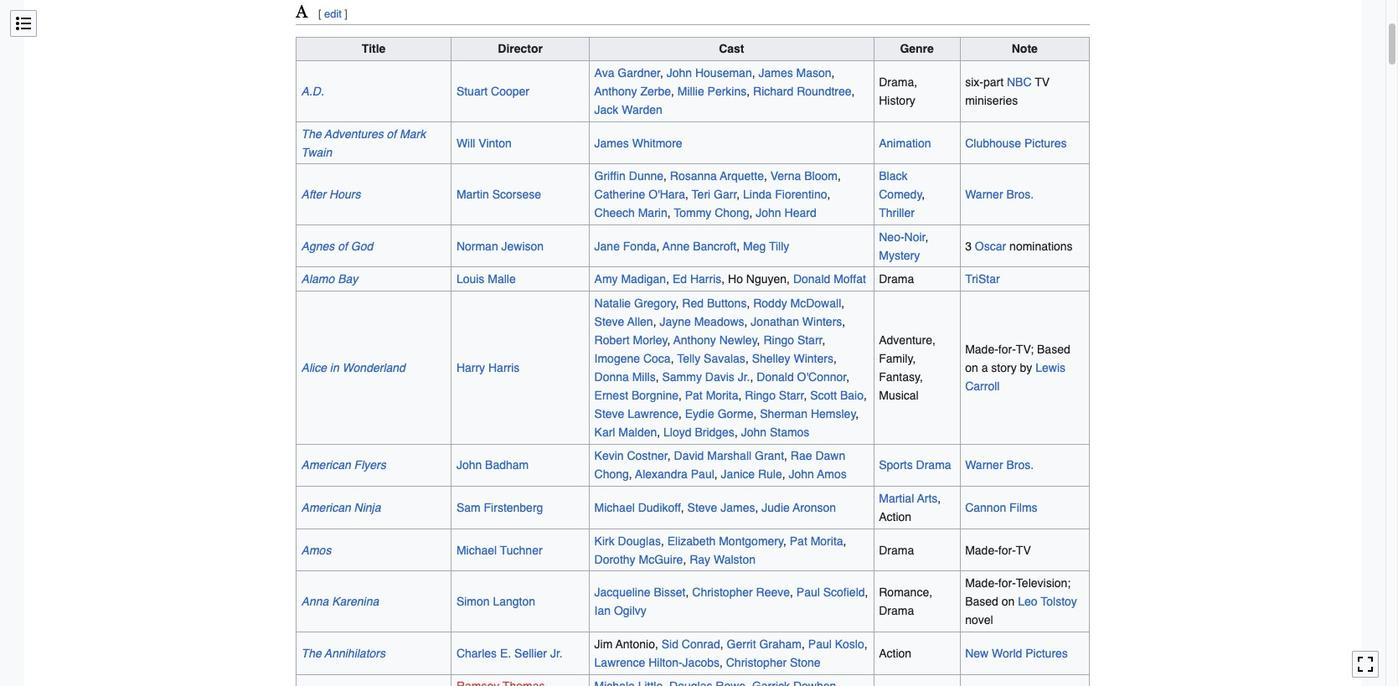 Task type: describe. For each thing, give the bounding box(es) containing it.
0 vertical spatial amos
[[817, 468, 847, 481]]

simon
[[457, 595, 490, 609]]

anthony inside natalie gregory , red buttons , roddy mcdowall , steve allen , jayne meadows , jonathan winters , robert morley , anthony newley , ringo starr , imogene coca , telly savalas , shelley winters , donna mills , sammy davis jr. , donald o'connor , ernest borgnine , pat morita , ringo starr , scott baio , steve lawrence , eydie gorme , sherman hemsley , karl malden , lloyd bridges , john stamos
[[674, 333, 716, 347]]

jayne
[[660, 315, 691, 328]]

donald moffat link
[[793, 273, 866, 286]]

black
[[879, 169, 908, 183]]

black comedy link
[[879, 169, 922, 201]]

karl
[[595, 426, 615, 439]]

anthony zerbe link
[[595, 85, 671, 98]]

aronson
[[793, 501, 836, 515]]

drama up the romance,
[[879, 544, 914, 557]]

jacobs
[[683, 656, 720, 669]]

1 vertical spatial of
[[338, 239, 348, 253]]

new world pictures link
[[965, 647, 1068, 660]]

0 vertical spatial ringo starr link
[[764, 333, 823, 347]]

jayne meadows link
[[660, 315, 745, 328]]

anthony newley link
[[674, 333, 758, 347]]

douglas
[[618, 534, 661, 548]]

0 vertical spatial starr
[[798, 333, 823, 347]]

rae dawn chong link
[[595, 450, 846, 481]]

norman
[[457, 239, 498, 253]]

malle
[[488, 273, 516, 286]]

2 action from the top
[[879, 647, 912, 660]]

ho
[[728, 273, 743, 286]]

3 oscar nominations
[[965, 239, 1073, 253]]

verna bloom link
[[771, 169, 838, 183]]

christopher inside jacqueline bisset , christopher reeve , paul scofield , ian ogilvy
[[692, 586, 753, 599]]

drama, history
[[879, 75, 918, 107]]

john inside griffin dunne , rosanna arquette , verna bloom , catherine o'hara , teri garr , linda fiorentino , cheech marin , tommy chong , john heard
[[756, 206, 781, 220]]

michael tuchner
[[457, 544, 543, 557]]

simon langton
[[457, 595, 535, 609]]

1 vertical spatial ringo starr link
[[745, 389, 804, 402]]

cheech marin link
[[595, 206, 668, 220]]

savalas
[[704, 352, 746, 365]]

morita inside natalie gregory , red buttons , roddy mcdowall , steve allen , jayne meadows , jonathan winters , robert morley , anthony newley , ringo starr , imogene coca , telly savalas , shelley winters , donna mills , sammy davis jr. , donald o'connor , ernest borgnine , pat morita , ringo starr , scott baio , steve lawrence , eydie gorme , sherman hemsley , karl malden , lloyd bridges , john stamos
[[706, 389, 739, 402]]

1 vertical spatial starr
[[779, 389, 804, 402]]

ray
[[690, 553, 711, 566]]

tommy chong link
[[674, 206, 750, 220]]

karenina
[[332, 595, 379, 609]]

linda fiorentino link
[[743, 188, 827, 201]]

made-for-tv
[[965, 544, 1031, 557]]

steve lawrence link
[[595, 407, 679, 421]]

warner bros. for rae dawn chong
[[965, 459, 1034, 472]]

0 vertical spatial pictures
[[1025, 136, 1067, 150]]

sam firstenberg link
[[457, 501, 543, 515]]

john badham
[[457, 459, 529, 472]]

o'hara
[[649, 188, 685, 201]]

0 horizontal spatial pat morita link
[[685, 389, 739, 402]]

ernest borgnine link
[[595, 389, 679, 402]]

ian ogilvy link
[[595, 604, 647, 618]]

the for the annihilators
[[301, 647, 322, 660]]

martial arts link
[[879, 492, 938, 505]]

1 vertical spatial steve
[[595, 407, 625, 421]]

john down "rae"
[[789, 468, 814, 481]]

jane fonda link
[[595, 239, 657, 253]]

of inside the adventures of mark twain
[[387, 127, 397, 140]]

1 vertical spatial harris
[[488, 361, 520, 374]]

karl malden link
[[595, 426, 657, 439]]

lawrence inside jim antonio, sid conrad , gerrit graham , paul koslo , lawrence hilton-jacobs , christopher stone
[[595, 656, 645, 669]]

langton
[[493, 595, 535, 609]]

davis
[[705, 370, 735, 384]]

morita inside kirk douglas , elizabeth montgomery , pat morita , dorothy mcguire , ray walston
[[811, 534, 843, 548]]

ian
[[595, 604, 611, 618]]

2 vertical spatial steve
[[688, 501, 718, 515]]

anne
[[663, 239, 690, 253]]

drama up arts
[[916, 459, 952, 472]]

family,
[[879, 352, 916, 365]]

james inside ava gardner , john houseman , james mason , anthony zerbe , millie perkins , richard roundtree , jack warden
[[759, 66, 793, 80]]

bridges
[[695, 426, 735, 439]]

martin
[[457, 188, 489, 201]]

paul koslo link
[[808, 638, 864, 651]]

, action
[[879, 492, 941, 524]]

drama inside the romance, drama
[[879, 604, 914, 618]]

jewison
[[502, 239, 544, 253]]

annihilators
[[324, 647, 385, 660]]

based for made-for-television; based on
[[965, 595, 999, 609]]

world
[[992, 647, 1023, 660]]

warner for verna bloom
[[965, 188, 1003, 201]]

on for leo tolstoy
[[1002, 595, 1015, 609]]

edit
[[324, 7, 342, 20]]

rosanna arquette link
[[670, 169, 764, 183]]

mcdowall
[[791, 297, 841, 310]]

0 vertical spatial steve
[[595, 315, 625, 328]]

john badham link
[[457, 459, 529, 472]]

warner for rae dawn chong
[[965, 459, 1003, 472]]

cheech
[[595, 206, 635, 220]]

0 horizontal spatial jr.
[[550, 647, 563, 660]]

garr
[[714, 188, 737, 201]]

1 vertical spatial tv
[[1016, 544, 1031, 557]]

a
[[982, 361, 988, 374]]

kirk
[[595, 534, 615, 548]]

janice rule link
[[721, 468, 782, 481]]

houseman
[[695, 66, 752, 80]]

stuart cooper link
[[457, 85, 530, 98]]

james whitmore
[[595, 136, 683, 150]]

alamo bay link
[[301, 273, 358, 286]]

lloyd
[[664, 426, 692, 439]]

john houseman link
[[667, 66, 752, 80]]

animation
[[879, 136, 931, 150]]

anne bancroft link
[[663, 239, 737, 253]]

lewis carroll link
[[965, 361, 1066, 393]]

based for made-for-tv; based on a story by
[[1037, 343, 1071, 356]]

john stamos link
[[741, 426, 810, 439]]

director
[[498, 42, 543, 56]]

]
[[345, 7, 348, 20]]

for- for tv
[[999, 544, 1016, 557]]

michael for michael tuchner
[[457, 544, 497, 557]]

title
[[362, 42, 386, 56]]

amy madigan , ed harris , ho nguyen, donald moffat
[[595, 273, 866, 286]]

0 horizontal spatial james
[[595, 136, 629, 150]]

black comedy , thriller
[[879, 169, 925, 220]]

the for the adventures of mark twain
[[301, 127, 322, 140]]

sam
[[457, 501, 481, 515]]

1 vertical spatial pictures
[[1026, 647, 1068, 660]]

sherman
[[760, 407, 808, 421]]

marshall
[[707, 450, 752, 463]]

donna
[[595, 370, 629, 384]]

bloom
[[805, 169, 838, 183]]

, inside black comedy , thriller
[[922, 188, 925, 201]]

louis malle link
[[457, 273, 516, 286]]

the adventures of mark twain
[[301, 127, 426, 159]]

neo-noir link
[[879, 230, 926, 244]]

genre
[[900, 42, 934, 56]]

telly savalas link
[[677, 352, 746, 365]]

cannon films link
[[965, 501, 1038, 515]]

listbullet image
[[15, 15, 32, 32]]

michael tuchner link
[[457, 544, 543, 557]]

carroll
[[965, 379, 1000, 393]]

sid conrad link
[[662, 638, 720, 651]]

1 vertical spatial winters
[[794, 352, 834, 365]]

warner bros. link for rae dawn chong
[[965, 459, 1034, 472]]

paul inside jim antonio, sid conrad , gerrit graham , paul koslo , lawrence hilton-jacobs , christopher stone
[[808, 638, 832, 651]]

steve james link
[[688, 501, 755, 515]]

made- for made-for-tv
[[965, 544, 999, 557]]

cannon films
[[965, 501, 1038, 515]]

gregory
[[634, 297, 676, 310]]

stamos
[[770, 426, 810, 439]]

made- for made-for-television; based on
[[965, 577, 999, 590]]



Task type: vqa. For each thing, say whether or not it's contained in the screenshot.
Bisset
yes



Task type: locate. For each thing, give the bounding box(es) containing it.
lawrence inside natalie gregory , red buttons , roddy mcdowall , steve allen , jayne meadows , jonathan winters , robert morley , anthony newley , ringo starr , imogene coca , telly savalas , shelley winters , donna mills , sammy davis jr. , donald o'connor , ernest borgnine , pat morita , ringo starr , scott baio , steve lawrence , eydie gorme , sherman hemsley , karl malden , lloyd bridges , john stamos
[[628, 407, 679, 421]]

0 horizontal spatial amos
[[301, 544, 331, 557]]

ringo
[[764, 333, 794, 347], [745, 389, 776, 402]]

tv;
[[1016, 343, 1034, 356]]

made- up a at the bottom right
[[965, 343, 999, 356]]

2 made- from the top
[[965, 544, 999, 557]]

american left the ninja
[[301, 501, 351, 515]]

1 for- from the top
[[999, 343, 1016, 356]]

0 vertical spatial warner bros. link
[[965, 188, 1034, 201]]

, inside , action
[[938, 492, 941, 505]]

adventure, family, fantasy, musical
[[879, 333, 936, 402]]

1 vertical spatial christopher
[[726, 656, 787, 669]]

michael dudikoff , steve james , judie aronson
[[595, 501, 836, 515]]

0 horizontal spatial pat
[[685, 389, 703, 402]]

sports drama
[[879, 459, 952, 472]]

buttons
[[707, 297, 747, 310]]

charles
[[457, 647, 497, 660]]

donald inside natalie gregory , red buttons , roddy mcdowall , steve allen , jayne meadows , jonathan winters , robert morley , anthony newley , ringo starr , imogene coca , telly savalas , shelley winters , donna mills , sammy davis jr. , donald o'connor , ernest borgnine , pat morita , ringo starr , scott baio , steve lawrence , eydie gorme , sherman hemsley , karl malden , lloyd bridges , john stamos
[[757, 370, 794, 384]]

2 the from the top
[[301, 647, 322, 660]]

0 vertical spatial for-
[[999, 343, 1016, 356]]

a
[[296, 1, 308, 21]]

starr down the jonathan winters link
[[798, 333, 823, 347]]

paul up stone
[[808, 638, 832, 651]]

1 horizontal spatial of
[[387, 127, 397, 140]]

0 vertical spatial ringo
[[764, 333, 794, 347]]

0 vertical spatial made-
[[965, 343, 999, 356]]

1 vertical spatial made-
[[965, 544, 999, 557]]

action
[[879, 510, 912, 524], [879, 647, 912, 660]]

1 vertical spatial ringo
[[745, 389, 776, 402]]

rule
[[758, 468, 782, 481]]

0 vertical spatial pat
[[685, 389, 703, 402]]

0 vertical spatial morita
[[706, 389, 739, 402]]

flyers
[[354, 459, 386, 472]]

agnes of god
[[301, 239, 373, 253]]

ava gardner link
[[595, 66, 661, 80]]

0 horizontal spatial morita
[[706, 389, 739, 402]]

jane
[[595, 239, 620, 253]]

norman jewison
[[457, 239, 544, 253]]

made- up 'novel'
[[965, 577, 999, 590]]

winters down "mcdowall"
[[803, 315, 842, 328]]

0 horizontal spatial chong
[[595, 468, 629, 481]]

john up millie
[[667, 66, 692, 80]]

warner bros. down clubhouse
[[965, 188, 1034, 201]]

fullscreen image
[[1357, 656, 1374, 673]]

judie aronson link
[[762, 501, 836, 515]]

thriller link
[[879, 206, 915, 220]]

1 horizontal spatial james
[[721, 501, 755, 515]]

harris right harry
[[488, 361, 520, 374]]

0 horizontal spatial michael
[[457, 544, 497, 557]]

paul right reeve
[[797, 586, 820, 599]]

christopher inside jim antonio, sid conrad , gerrit graham , paul koslo , lawrence hilton-jacobs , christopher stone
[[726, 656, 787, 669]]

american flyers link
[[301, 459, 386, 472]]

morita down davis
[[706, 389, 739, 402]]

1 vertical spatial james
[[595, 136, 629, 150]]

1 vertical spatial morita
[[811, 534, 843, 548]]

chong
[[715, 206, 750, 220], [595, 468, 629, 481]]

1 vertical spatial the
[[301, 647, 322, 660]]

john down the linda
[[756, 206, 781, 220]]

of left 'god'
[[338, 239, 348, 253]]

eydie gorme link
[[685, 407, 754, 421]]

bancroft
[[693, 239, 737, 253]]

0 vertical spatial warner bros.
[[965, 188, 1034, 201]]

bros. up 3 oscar nominations at right
[[1007, 188, 1034, 201]]

james down janice
[[721, 501, 755, 515]]

story
[[991, 361, 1017, 374]]

warner bros.
[[965, 188, 1034, 201], [965, 459, 1034, 472]]

drama down mystery link
[[879, 273, 914, 286]]

chong down kevin
[[595, 468, 629, 481]]

0 vertical spatial on
[[965, 361, 978, 374]]

warner up oscar link on the right top of the page
[[965, 188, 1003, 201]]

ringo down jonathan
[[764, 333, 794, 347]]

0 vertical spatial harris
[[690, 273, 722, 286]]

rosanna
[[670, 169, 717, 183]]

1 horizontal spatial jr.
[[738, 370, 750, 384]]

christopher down gerrit graham link
[[726, 656, 787, 669]]

0 vertical spatial anthony
[[595, 85, 637, 98]]

robert
[[595, 333, 630, 347]]

pat down judie aronson link
[[790, 534, 808, 548]]

0 vertical spatial chong
[[715, 206, 750, 220]]

amos down dawn
[[817, 468, 847, 481]]

donald down shelley
[[757, 370, 794, 384]]

ringo starr link
[[764, 333, 823, 347], [745, 389, 804, 402]]

1 horizontal spatial tv
[[1035, 75, 1050, 89]]

1 vertical spatial donald
[[757, 370, 794, 384]]

warden
[[622, 103, 663, 116]]

1 vertical spatial amos
[[301, 544, 331, 557]]

mystery link
[[879, 249, 920, 262]]

john left "badham"
[[457, 459, 482, 472]]

1 horizontal spatial pat
[[790, 534, 808, 548]]

1 horizontal spatial anthony
[[674, 333, 716, 347]]

shelley
[[752, 352, 791, 365]]

christopher down ray walston link
[[692, 586, 753, 599]]

imogene
[[595, 352, 640, 365]]

jacqueline bisset link
[[595, 586, 686, 599]]

drama down the romance,
[[879, 604, 914, 618]]

0 vertical spatial the
[[301, 127, 322, 140]]

anthony inside ava gardner , john houseman , james mason , anthony zerbe , millie perkins , richard roundtree , jack warden
[[595, 85, 637, 98]]

meg
[[743, 239, 766, 253]]

on left a at the bottom right
[[965, 361, 978, 374]]

0 horizontal spatial tv
[[1016, 544, 1031, 557]]

morita down aronson
[[811, 534, 843, 548]]

jr. right "sellier"
[[550, 647, 563, 660]]

christopher reeve link
[[692, 586, 790, 599]]

0 vertical spatial action
[[879, 510, 912, 524]]

harry
[[457, 361, 485, 374]]

the annihilators
[[301, 647, 385, 660]]

tommy
[[674, 206, 712, 220]]

1 horizontal spatial based
[[1037, 343, 1071, 356]]

for- inside made-for-television; based on
[[999, 577, 1016, 590]]

lawrence down 'borgnine'
[[628, 407, 679, 421]]

winters
[[803, 315, 842, 328], [794, 352, 834, 365]]

0 horizontal spatial anthony
[[595, 85, 637, 98]]

teri
[[692, 188, 711, 201]]

tv up television; at the bottom right
[[1016, 544, 1031, 557]]

michael down sam
[[457, 544, 497, 557]]

james whitmore link
[[595, 136, 683, 150]]

1 horizontal spatial amos
[[817, 468, 847, 481]]

pictures
[[1025, 136, 1067, 150], [1026, 647, 1068, 660]]

made- down cannon
[[965, 544, 999, 557]]

warner bros. up cannon films on the right bottom of page
[[965, 459, 1034, 472]]

action inside , action
[[879, 510, 912, 524]]

will
[[457, 136, 475, 150]]

2 vertical spatial made-
[[965, 577, 999, 590]]

1 vertical spatial warner bros.
[[965, 459, 1034, 472]]

made- for made-for-tv; based on a story by
[[965, 343, 999, 356]]

for- down cannon films link
[[999, 544, 1016, 557]]

warner bros. for verna bloom
[[965, 188, 1034, 201]]

1 vertical spatial american
[[301, 501, 351, 515]]

2 american from the top
[[301, 501, 351, 515]]

based up lewis at the bottom of the page
[[1037, 343, 1071, 356]]

0 horizontal spatial of
[[338, 239, 348, 253]]

will vinton
[[457, 136, 512, 150]]

0 vertical spatial jr.
[[738, 370, 750, 384]]

1 vertical spatial bros.
[[1007, 459, 1034, 472]]

1 horizontal spatial on
[[1002, 595, 1015, 609]]

0 horizontal spatial on
[[965, 361, 978, 374]]

lawrence down jim
[[595, 656, 645, 669]]

warner up cannon
[[965, 459, 1003, 472]]

action right the koslo
[[879, 647, 912, 660]]

1 vertical spatial on
[[1002, 595, 1015, 609]]

0 vertical spatial american
[[301, 459, 351, 472]]

0 vertical spatial bros.
[[1007, 188, 1034, 201]]

tv right nbc at the right of page
[[1035, 75, 1050, 89]]

james up the griffin
[[595, 136, 629, 150]]

on inside made-for-television; based on
[[1002, 595, 1015, 609]]

musical
[[879, 389, 919, 402]]

american flyers
[[301, 459, 386, 472]]

0 horizontal spatial based
[[965, 595, 999, 609]]

0 vertical spatial tv
[[1035, 75, 1050, 89]]

mystery
[[879, 249, 920, 262]]

paul inside jacqueline bisset , christopher reeve , paul scofield , ian ogilvy
[[797, 586, 820, 599]]

meadows
[[694, 315, 745, 328]]

novel
[[965, 614, 993, 627]]

starr up sherman
[[779, 389, 804, 402]]

0 vertical spatial pat morita link
[[685, 389, 739, 402]]

1 vertical spatial chong
[[595, 468, 629, 481]]

for- up story
[[999, 343, 1016, 356]]

1 the from the top
[[301, 127, 322, 140]]

1 vertical spatial anthony
[[674, 333, 716, 347]]

wonderland
[[342, 361, 405, 374]]

mills
[[632, 370, 656, 384]]

anthony up jack
[[595, 85, 637, 98]]

american
[[301, 459, 351, 472], [301, 501, 351, 515]]

pat inside kirk douglas , elizabeth montgomery , pat morita , dorothy mcguire , ray walston
[[790, 534, 808, 548]]

michael up kirk
[[595, 501, 635, 515]]

bisset
[[654, 586, 686, 599]]

martin scorsese
[[457, 188, 541, 201]]

0 vertical spatial donald
[[793, 273, 831, 286]]

pat inside natalie gregory , red buttons , roddy mcdowall , steve allen , jayne meadows , jonathan winters , robert morley , anthony newley , ringo starr , imogene coca , telly savalas , shelley winters , donna mills , sammy davis jr. , donald o'connor , ernest borgnine , pat morita , ringo starr , scott baio , steve lawrence , eydie gorme , sherman hemsley , karl malden , lloyd bridges , john stamos
[[685, 389, 703, 402]]

chong down garr
[[715, 206, 750, 220]]

0 vertical spatial james
[[759, 66, 793, 80]]

on for lewis carroll
[[965, 361, 978, 374]]

1 action from the top
[[879, 510, 912, 524]]

0 vertical spatial based
[[1037, 343, 1071, 356]]

michael for michael dudikoff , steve james , judie aronson
[[595, 501, 635, 515]]

john inside natalie gregory , red buttons , roddy mcdowall , steve allen , jayne meadows , jonathan winters , robert morley , anthony newley , ringo starr , imogene coca , telly savalas , shelley winters , donna mills , sammy davis jr. , donald o'connor , ernest borgnine , pat morita , ringo starr , scott baio , steve lawrence , eydie gorme , sherman hemsley , karl malden , lloyd bridges , john stamos
[[741, 426, 767, 439]]

for- for television;
[[999, 577, 1016, 590]]

catherine
[[595, 188, 645, 201]]

1 horizontal spatial harris
[[690, 273, 722, 286]]

3 made- from the top
[[965, 577, 999, 590]]

0 vertical spatial michael
[[595, 501, 635, 515]]

twain
[[301, 145, 332, 159]]

pictures right world
[[1026, 647, 1068, 660]]

of left mark
[[387, 127, 397, 140]]

jr. right davis
[[738, 370, 750, 384]]

on
[[965, 361, 978, 374], [1002, 595, 1015, 609]]

steve up robert
[[595, 315, 625, 328]]

television;
[[1016, 577, 1071, 590]]

rae dawn chong
[[595, 450, 846, 481]]

0 vertical spatial warner
[[965, 188, 1003, 201]]

on inside made-for-tv; based on a story by
[[965, 361, 978, 374]]

american left flyers
[[301, 459, 351, 472]]

1 vertical spatial warner bros. link
[[965, 459, 1034, 472]]

1 vertical spatial paul
[[797, 586, 820, 599]]

james up richard
[[759, 66, 793, 80]]

anthony up telly
[[674, 333, 716, 347]]

tuchner
[[500, 544, 543, 557]]

1 warner bros. from the top
[[965, 188, 1034, 201]]

2 horizontal spatial james
[[759, 66, 793, 80]]

1 american from the top
[[301, 459, 351, 472]]

0 vertical spatial paul
[[691, 468, 715, 481]]

1 vertical spatial warner
[[965, 459, 1003, 472]]

donna mills link
[[595, 370, 656, 384]]

0 vertical spatial winters
[[803, 315, 842, 328]]

natalie gregory link
[[595, 297, 676, 310]]

based inside made-for-tv; based on a story by
[[1037, 343, 1071, 356]]

1 vertical spatial based
[[965, 595, 999, 609]]

clubhouse pictures
[[965, 136, 1067, 150]]

ava
[[595, 66, 615, 80]]

tv inside tv miniseries
[[1035, 75, 1050, 89]]

1 vertical spatial michael
[[457, 544, 497, 557]]

made- inside made-for-television; based on
[[965, 577, 999, 590]]

robert morley link
[[595, 333, 668, 347]]

1 horizontal spatial chong
[[715, 206, 750, 220]]

nbc link
[[1007, 75, 1032, 89]]

new world pictures
[[965, 647, 1068, 660]]

2 vertical spatial paul
[[808, 638, 832, 651]]

harris up red buttons link
[[690, 273, 722, 286]]

based up 'novel'
[[965, 595, 999, 609]]

1 vertical spatial jr.
[[550, 647, 563, 660]]

bros. for rae dawn chong
[[1007, 459, 1034, 472]]

zerbe
[[641, 85, 671, 98]]

1 made- from the top
[[965, 343, 999, 356]]

for- inside made-for-tv; based on a story by
[[999, 343, 1016, 356]]

john inside ava gardner , john houseman , james mason , anthony zerbe , millie perkins , richard roundtree , jack warden
[[667, 66, 692, 80]]

scofield
[[823, 586, 865, 599]]

paul down kevin costner , david marshall grant ,
[[691, 468, 715, 481]]

the inside the adventures of mark twain
[[301, 127, 322, 140]]

2 bros. from the top
[[1007, 459, 1034, 472]]

made- inside made-for-tv; based on a story by
[[965, 343, 999, 356]]

warner bros. link down clubhouse
[[965, 188, 1034, 201]]

chong inside griffin dunne , rosanna arquette , verna bloom , catherine o'hara , teri garr , linda fiorentino , cheech marin , tommy chong , john heard
[[715, 206, 750, 220]]

david
[[674, 450, 704, 463]]

2 warner from the top
[[965, 459, 1003, 472]]

bros. for verna bloom
[[1007, 188, 1034, 201]]

steve down ernest
[[595, 407, 625, 421]]

for- for tv;
[[999, 343, 1016, 356]]

american for american flyers
[[301, 459, 351, 472]]

pat morita link down aronson
[[790, 534, 843, 548]]

sam firstenberg
[[457, 501, 543, 515]]

2 warner bros. from the top
[[965, 459, 1034, 472]]

1 vertical spatial lawrence
[[595, 656, 645, 669]]

warner bros. link up cannon films on the right bottom of page
[[965, 459, 1034, 472]]

1 vertical spatial action
[[879, 647, 912, 660]]

0 vertical spatial lawrence
[[628, 407, 679, 421]]

lewis
[[1036, 361, 1066, 374]]

cannon
[[965, 501, 1006, 515]]

ringo starr link up sherman
[[745, 389, 804, 402]]

ringo starr link up shelley winters link
[[764, 333, 823, 347]]

1 horizontal spatial michael
[[595, 501, 635, 515]]

1 warner bros. link from the top
[[965, 188, 1034, 201]]

, inside neo-noir , mystery
[[926, 230, 929, 244]]

louis
[[457, 273, 485, 286]]

0 vertical spatial of
[[387, 127, 397, 140]]

winters up o'connor
[[794, 352, 834, 365]]

the left annihilators
[[301, 647, 322, 660]]

john down gorme
[[741, 426, 767, 439]]

jonathan winters link
[[751, 315, 842, 328]]

jr. inside natalie gregory , red buttons , roddy mcdowall , steve allen , jayne meadows , jonathan winters , robert morley , anthony newley , ringo starr , imogene coca , telly savalas , shelley winters , donna mills , sammy davis jr. , donald o'connor , ernest borgnine , pat morita , ringo starr , scott baio , steve lawrence , eydie gorme , sherman hemsley , karl malden , lloyd bridges , john stamos
[[738, 370, 750, 384]]

3 for- from the top
[[999, 577, 1016, 590]]

vinton
[[479, 136, 512, 150]]

1 vertical spatial for-
[[999, 544, 1016, 557]]

morita
[[706, 389, 739, 402], [811, 534, 843, 548]]

based inside made-for-television; based on
[[965, 595, 999, 609]]

0 horizontal spatial harris
[[488, 361, 520, 374]]

roundtree
[[797, 85, 852, 98]]

1 horizontal spatial morita
[[811, 534, 843, 548]]

animation link
[[879, 136, 931, 150]]

0 vertical spatial christopher
[[692, 586, 753, 599]]

thriller
[[879, 206, 915, 220]]

pat up eydie
[[685, 389, 703, 402]]

on left leo
[[1002, 595, 1015, 609]]

sports
[[879, 459, 913, 472]]

amos down american ninja
[[301, 544, 331, 557]]

2 for- from the top
[[999, 544, 1016, 557]]

2 vertical spatial for-
[[999, 577, 1016, 590]]

anna karenina link
[[301, 595, 379, 609]]

1 bros. from the top
[[1007, 188, 1034, 201]]

for- up leo tolstoy novel
[[999, 577, 1016, 590]]

borgnine
[[632, 389, 679, 402]]

american for american ninja
[[301, 501, 351, 515]]

pictures right clubhouse
[[1025, 136, 1067, 150]]

clubhouse
[[965, 136, 1021, 150]]

warner bros. link for verna bloom
[[965, 188, 1034, 201]]

2 warner bros. link from the top
[[965, 459, 1034, 472]]

ringo up sherman
[[745, 389, 776, 402]]

1 vertical spatial pat
[[790, 534, 808, 548]]

pat morita link down sammy davis jr. link
[[685, 389, 739, 402]]

the up the twain
[[301, 127, 322, 140]]

richard roundtree link
[[753, 85, 852, 98]]

bros. up films
[[1007, 459, 1034, 472]]

ogilvy
[[614, 604, 647, 618]]

1 horizontal spatial pat morita link
[[790, 534, 843, 548]]

donald up "mcdowall"
[[793, 273, 831, 286]]

2 vertical spatial james
[[721, 501, 755, 515]]

1 vertical spatial pat morita link
[[790, 534, 843, 548]]

chong inside rae dawn chong
[[595, 468, 629, 481]]

action down martial
[[879, 510, 912, 524]]

steve up elizabeth in the bottom of the page
[[688, 501, 718, 515]]

madigan
[[621, 273, 666, 286]]

1 warner from the top
[[965, 188, 1003, 201]]



